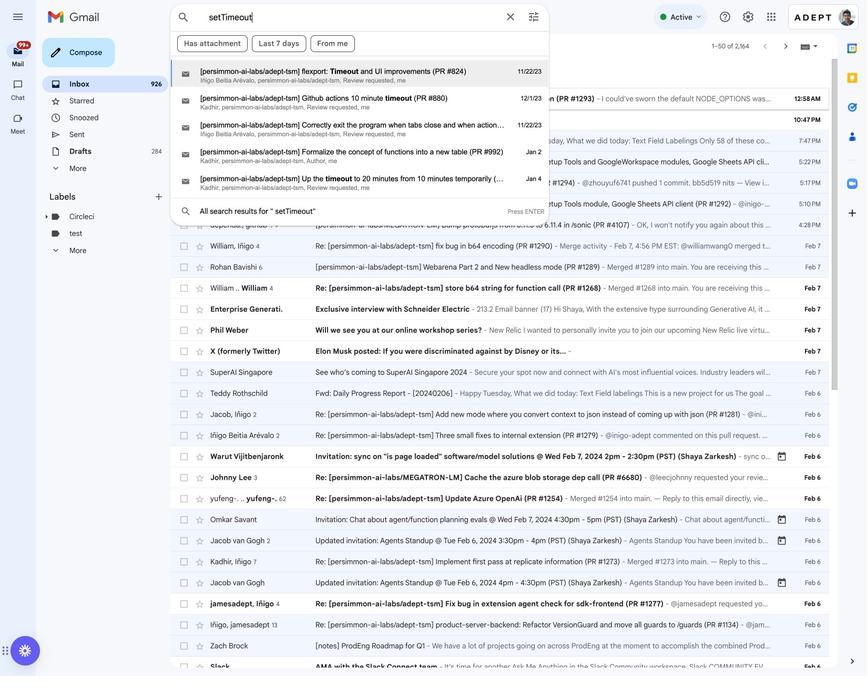 Task type: locate. For each thing, give the bounding box(es) containing it.
row
[[170, 88, 830, 109], [170, 109, 830, 130], [170, 130, 830, 152], [170, 152, 830, 173], [170, 173, 830, 194], [170, 194, 830, 215], [170, 215, 830, 236], [170, 236, 830, 257], [170, 257, 830, 278], [170, 278, 830, 299], [170, 299, 830, 320], [170, 320, 830, 341], [170, 341, 830, 362], [170, 362, 830, 383], [170, 383, 830, 404], [170, 404, 830, 425], [170, 425, 830, 446], [170, 446, 830, 467], [170, 467, 830, 488], [170, 488, 830, 509], [170, 509, 830, 530], [170, 530, 830, 551], [170, 551, 830, 572], [170, 572, 830, 593], [170, 593, 830, 615], [170, 615, 830, 636], [170, 636, 830, 657], [170, 657, 830, 676]]

kadhir, persimmon-ai-labs/adept-tsm, review requested, me element
[[200, 104, 508, 111], [200, 184, 508, 192]]

calendar event image
[[777, 451, 788, 462], [777, 536, 788, 546], [777, 578, 788, 588]]

kadhir, persimmon-ai-labs/adept-tsm, review requested, me element for the jan 4, 2024, 1:32 pm element
[[200, 184, 508, 192]]

calendar event image for 22th row
[[777, 536, 788, 546]]

1 vertical spatial kadhir, persimmon-ai-labs/adept-tsm, review requested, me element
[[200, 184, 508, 192]]

search refinement toolbar list box
[[171, 31, 549, 56]]

heading
[[0, 60, 36, 68], [0, 94, 36, 102], [0, 127, 36, 136], [49, 192, 154, 202]]

0 vertical spatial iñigo beitia arévalo, persimmon-ai-labs/adept-tsm, review requested, me element
[[200, 77, 508, 84]]

22 row from the top
[[170, 530, 830, 551]]

None checkbox
[[179, 220, 189, 230], [179, 241, 189, 251], [179, 262, 189, 273], [179, 283, 189, 294], [179, 325, 189, 336], [179, 430, 189, 441], [179, 451, 189, 462], [179, 494, 189, 504], [179, 536, 189, 546], [179, 578, 189, 588], [179, 599, 189, 609], [179, 620, 189, 630], [179, 641, 189, 651], [179, 662, 189, 672], [179, 220, 189, 230], [179, 241, 189, 251], [179, 262, 189, 273], [179, 283, 189, 294], [179, 325, 189, 336], [179, 430, 189, 441], [179, 451, 189, 462], [179, 494, 189, 504], [179, 536, 189, 546], [179, 578, 189, 588], [179, 599, 189, 609], [179, 620, 189, 630], [179, 641, 189, 651], [179, 662, 189, 672]]

3 calendar event image from the top
[[777, 578, 788, 588]]

15 row from the top
[[170, 383, 830, 404]]

1 kadhir, persimmon-ai-labs/adept-tsm, review requested, me element from the top
[[200, 104, 508, 111]]

21 row from the top
[[170, 509, 830, 530]]

2 vertical spatial calendar event image
[[777, 578, 788, 588]]

2 iñigo beitia arévalo, persimmon-ai-labs/adept-tsm, review requested, me element from the top
[[200, 130, 508, 138]]

gmail image
[[47, 6, 105, 27]]

17 row from the top
[[170, 425, 830, 446]]

iñigo beitia arévalo, persimmon-ai-labs/adept-tsm, review requested, me element
[[200, 77, 508, 84], [200, 130, 508, 138]]

20 row from the top
[[170, 488, 830, 509]]

27 row from the top
[[170, 636, 830, 657]]

6 row from the top
[[170, 194, 830, 215]]

jan 2, 2024, 4:00 pm element
[[526, 148, 542, 156]]

tab list
[[838, 34, 868, 638], [170, 59, 830, 88]]

5 row from the top
[[170, 173, 830, 194]]

0 vertical spatial kadhir, persimmon-ai-labs/adept-tsm, review requested, me element
[[200, 104, 508, 111]]

None checkbox
[[179, 304, 189, 315], [179, 346, 189, 357], [179, 367, 189, 378], [179, 388, 189, 399], [179, 409, 189, 420], [179, 472, 189, 483], [179, 515, 189, 525], [179, 557, 189, 567], [179, 304, 189, 315], [179, 346, 189, 357], [179, 367, 189, 378], [179, 388, 189, 399], [179, 409, 189, 420], [179, 472, 189, 483], [179, 515, 189, 525], [179, 557, 189, 567]]

1 vertical spatial iñigo beitia arévalo, persimmon-ai-labs/adept-tsm, review requested, me element
[[200, 130, 508, 138]]

2 calendar event image from the top
[[777, 536, 788, 546]]

1 calendar event image from the top
[[777, 451, 788, 462]]

calendar event image
[[777, 515, 788, 525]]

1 horizontal spatial tab list
[[838, 34, 868, 638]]

2 kadhir, persimmon-ai-labs/adept-tsm, review requested, me element from the top
[[200, 184, 508, 192]]

jan 4, 2024, 1:32 pm element
[[526, 175, 542, 183]]

14 row from the top
[[170, 362, 830, 383]]

7 row from the top
[[170, 215, 830, 236]]

kadhir, persimmon-ai-labs/adept-tsm, review requested, me element down kadhir, persimmon-ai-labs/adept-tsm, author, me element
[[200, 184, 508, 192]]

1 vertical spatial calendar event image
[[777, 536, 788, 546]]

0 vertical spatial calendar event image
[[777, 451, 788, 462]]

move image
[[5, 645, 9, 657]]

support image
[[719, 11, 732, 23]]

1 iñigo beitia arévalo, persimmon-ai-labs/adept-tsm, review requested, me element from the top
[[200, 77, 508, 84]]

kadhir, persimmon-ai-labs/adept-tsm, review requested, me element down updates, one new message, tab
[[200, 104, 508, 111]]

list box
[[171, 60, 549, 217]]

navigation
[[0, 34, 37, 676]]

calendar event image for fifth row from the bottom of the page
[[777, 578, 788, 588]]

18 row from the top
[[170, 446, 830, 467]]

iñigo beitia arévalo, persimmon-ai-labs/adept-tsm, review requested, me element for nov 22, 2023, 2:33 pm element
[[200, 130, 508, 138]]

main content
[[170, 59, 830, 676]]

kadhir, persimmon-ai-labs/adept-tsm, review requested, me element for dec 1, 2023, 3:28 pm element
[[200, 104, 508, 111]]

advanced search options image
[[523, 6, 545, 27]]

iñigo beitia arévalo, persimmon-ai-labs/adept-tsm, review requested, me element down search refinement toolbar list box
[[200, 77, 508, 84]]

iñigo beitia arévalo, persimmon-ai-labs/adept-tsm, review requested, me element up [persimmon-ai-labs/adept-tsm] formalize the concept of functions into a new table (pr #992) element
[[200, 130, 508, 138]]



Task type: vqa. For each thing, say whether or not it's contained in the screenshot.
Search refinement toolbar List Box
yes



Task type: describe. For each thing, give the bounding box(es) containing it.
24 row from the top
[[170, 572, 830, 593]]

select input tool image
[[813, 42, 819, 50]]

Search in mail text field
[[194, 12, 498, 23]]

11 row from the top
[[170, 299, 830, 320]]

3 row from the top
[[170, 130, 830, 152]]

updates, one new message, tab
[[304, 59, 436, 88]]

move image
[[2, 645, 5, 657]]

19 row from the top
[[170, 467, 830, 488]]

iñigo beitia arévalo, persimmon-ai-labs/adept-tsm, review requested, me element for nov 22, 2023, 4:40 pm element
[[200, 77, 508, 84]]

9 row from the top
[[170, 257, 830, 278]]

clear search image
[[500, 6, 521, 27]]

2 row from the top
[[170, 109, 830, 130]]

search in mail image
[[174, 8, 193, 27]]

older image
[[781, 41, 792, 52]]

primary tab
[[170, 59, 303, 88]]

Search in mail search field
[[170, 4, 549, 226]]

12 row from the top
[[170, 320, 830, 341]]

23 row from the top
[[170, 551, 830, 572]]

[persimmon-ai-labs/adept-tsm] formalize the concept of functions into a new table (pr #992) element
[[200, 148, 508, 156]]

nov 22, 2023, 2:33 pm element
[[518, 122, 542, 129]]

dec 1, 2023, 3:28 pm element
[[521, 95, 542, 102]]

refresh image
[[210, 41, 221, 52]]

calendar event image for 18th row from the top
[[777, 451, 788, 462]]

main menu image
[[12, 11, 24, 23]]

10 row from the top
[[170, 278, 830, 299]]

13 row from the top
[[170, 341, 830, 362]]

28 row from the top
[[170, 657, 830, 676]]

26 row from the top
[[170, 615, 830, 636]]

16 row from the top
[[170, 404, 830, 425]]

25 row from the top
[[170, 593, 830, 615]]

record a loom image
[[19, 645, 32, 657]]

settings image
[[742, 11, 755, 23]]

0 horizontal spatial tab list
[[170, 59, 830, 88]]

1 row from the top
[[170, 88, 830, 109]]

4 row from the top
[[170, 152, 830, 173]]

kadhir, persimmon-ai-labs/adept-tsm, author, me element
[[200, 157, 508, 165]]

nov 22, 2023, 4:40 pm element
[[518, 68, 542, 75]]

8 row from the top
[[170, 236, 830, 257]]



